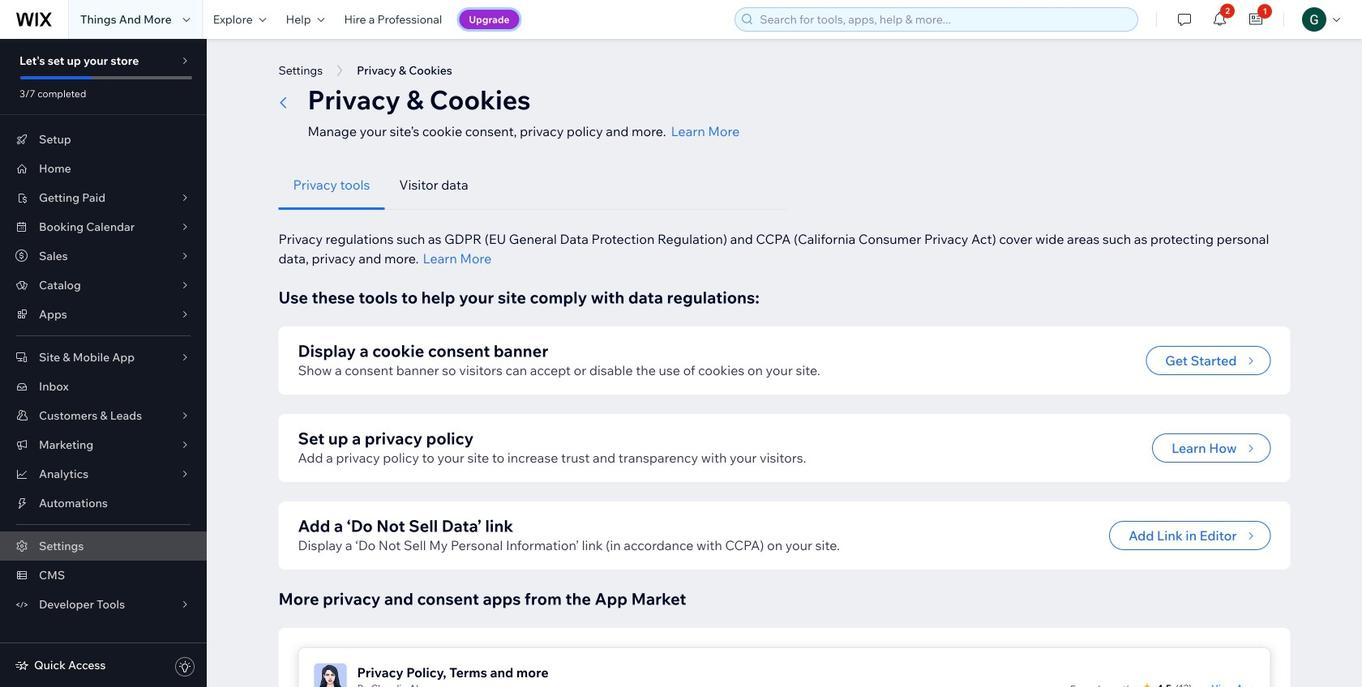 Task type: locate. For each thing, give the bounding box(es) containing it.
sidebar element
[[0, 39, 207, 688]]

tab list
[[279, 161, 788, 210]]



Task type: vqa. For each thing, say whether or not it's contained in the screenshot.
Privacy Policy, Terms and more icon
yes



Task type: describe. For each thing, give the bounding box(es) containing it.
Search for tools, apps, help & more... field
[[755, 8, 1133, 31]]

privacy policy, terms and more icon image
[[313, 660, 348, 688]]



